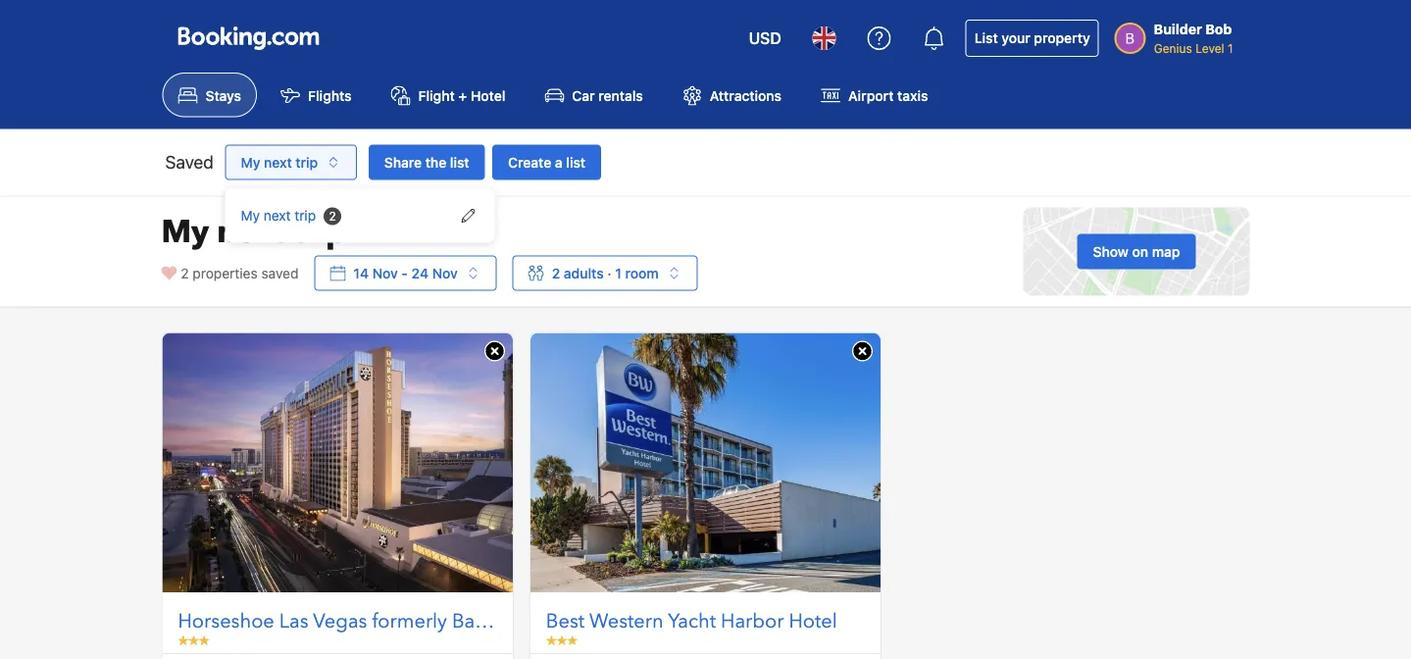 Task type: describe. For each thing, give the bounding box(es) containing it.
2 for 2 properties saved
[[181, 265, 189, 281]]

on
[[1132, 243, 1149, 259]]

las
[[279, 608, 309, 635]]

rentals
[[599, 87, 643, 103]]

a
[[555, 154, 563, 170]]

formerly
[[372, 608, 447, 635]]

best western yacht harbor hotel link
[[546, 608, 865, 636]]

vegas
[[313, 608, 367, 635]]

-
[[402, 265, 408, 281]]

2 nov from the left
[[432, 265, 458, 281]]

horseshoe las vegas formerly bally's link
[[178, 608, 508, 636]]

stays link
[[162, 73, 257, 117]]

trip up saved
[[292, 210, 346, 253]]

genius
[[1154, 41, 1192, 55]]

list your property link
[[966, 20, 1099, 57]]

flight + hotel
[[418, 87, 506, 103]]

flight
[[418, 87, 455, 103]]

my next trip up 2 properties saved
[[161, 210, 346, 253]]

my next trip inside button
[[241, 154, 318, 170]]

property
[[1034, 30, 1090, 46]]

my next trip button
[[225, 144, 357, 180]]

the
[[425, 154, 446, 170]]

room
[[625, 265, 659, 281]]

show on map button
[[1078, 234, 1196, 269]]

my inside my next trip button
[[241, 154, 260, 170]]

24
[[412, 265, 429, 281]]

car rentals link
[[529, 73, 659, 117]]

airport
[[848, 87, 894, 103]]

best western yacht harbor hotel
[[546, 608, 837, 635]]

map
[[1152, 243, 1180, 259]]

trip down my next trip button
[[295, 207, 316, 223]]

show
[[1093, 243, 1129, 259]]

share
[[384, 154, 422, 170]]

flight + hotel link
[[375, 73, 521, 117]]

1 nov from the left
[[372, 265, 398, 281]]

your
[[1002, 30, 1031, 46]]

car
[[572, 87, 595, 103]]

my next trip down my next trip button
[[241, 207, 316, 223]]

car rentals
[[572, 87, 643, 103]]

2 for 2 adults                                           · 1 room
[[552, 265, 560, 281]]

attractions
[[710, 87, 782, 103]]

·
[[607, 265, 612, 281]]

builder bob genius level 1
[[1154, 21, 1233, 55]]

horseshoe
[[178, 608, 274, 635]]

0 horizontal spatial 1
[[615, 265, 622, 281]]



Task type: vqa. For each thing, say whether or not it's contained in the screenshot.
Hotel to the right
yes



Task type: locate. For each thing, give the bounding box(es) containing it.
1 horizontal spatial nov
[[432, 265, 458, 281]]

hotel inside flight + hotel link
[[471, 87, 506, 103]]

hotel
[[471, 87, 506, 103], [789, 608, 837, 635]]

2 horizontal spatial 2
[[552, 265, 560, 281]]

hotel right harbor
[[789, 608, 837, 635]]

trip down flights link
[[296, 154, 318, 170]]

14 nov - 24 nov
[[354, 265, 458, 281]]

level
[[1196, 41, 1225, 55]]

yacht
[[668, 608, 716, 635]]

0 vertical spatial 1
[[1228, 41, 1233, 55]]

create a list
[[508, 154, 586, 170]]

1 horizontal spatial list
[[566, 154, 586, 170]]

list
[[975, 30, 998, 46]]

list
[[450, 154, 469, 170], [566, 154, 586, 170]]

my up 2 properties saved
[[241, 207, 260, 223]]

my up properties
[[161, 210, 209, 253]]

0 horizontal spatial hotel
[[471, 87, 506, 103]]

flights link
[[265, 73, 367, 117]]

adults
[[564, 265, 604, 281]]

2
[[329, 209, 336, 223], [181, 265, 189, 281], [552, 265, 560, 281]]

create a list button
[[492, 144, 601, 180]]

nov
[[372, 265, 398, 281], [432, 265, 458, 281]]

booking.com online hotel reservations image
[[178, 26, 319, 50]]

nov left -
[[372, 265, 398, 281]]

properties
[[193, 265, 258, 281]]

2 down my next trip button
[[329, 209, 336, 223]]

1 right ·
[[615, 265, 622, 281]]

14
[[354, 265, 369, 281]]

next
[[264, 154, 292, 170], [264, 207, 291, 223], [217, 210, 285, 253]]

0 horizontal spatial nov
[[372, 265, 398, 281]]

usd button
[[737, 15, 793, 62]]

2 left adults at left top
[[552, 265, 560, 281]]

1 inside "builder bob genius level 1"
[[1228, 41, 1233, 55]]

harbor
[[721, 608, 784, 635]]

trip
[[296, 154, 318, 170], [295, 207, 316, 223], [292, 210, 346, 253]]

next down my next trip button
[[264, 207, 291, 223]]

usd
[[749, 29, 781, 48]]

taxis
[[898, 87, 928, 103]]

2 list from the left
[[566, 154, 586, 170]]

hotel right +
[[471, 87, 506, 103]]

airport taxis
[[848, 87, 928, 103]]

next inside button
[[264, 154, 292, 170]]

my next trip
[[241, 154, 318, 170], [241, 207, 316, 223], [161, 210, 346, 253]]

3 stars image
[[546, 636, 578, 645]]

list right a
[[566, 154, 586, 170]]

2 adults                                           · 1 room
[[552, 265, 659, 281]]

1 horizontal spatial hotel
[[789, 608, 837, 635]]

list right the on the left of page
[[450, 154, 469, 170]]

bob
[[1206, 21, 1232, 37]]

0 horizontal spatial 2
[[181, 265, 189, 281]]

3 stars image
[[178, 636, 209, 645]]

my right saved at left
[[241, 154, 260, 170]]

1 vertical spatial 1
[[615, 265, 622, 281]]

best
[[546, 608, 585, 635]]

my
[[241, 154, 260, 170], [241, 207, 260, 223], [161, 210, 209, 253]]

airport taxis link
[[805, 73, 944, 117]]

2 left properties
[[181, 265, 189, 281]]

0 vertical spatial hotel
[[471, 87, 506, 103]]

1 horizontal spatial 2
[[329, 209, 336, 223]]

hotel inside 'best western yacht harbor hotel' link
[[789, 608, 837, 635]]

next down flights link
[[264, 154, 292, 170]]

attractions link
[[667, 73, 797, 117]]

saved
[[165, 152, 214, 173]]

share the list
[[384, 154, 469, 170]]

western
[[589, 608, 664, 635]]

my next trip down flights link
[[241, 154, 318, 170]]

0 horizontal spatial list
[[450, 154, 469, 170]]

2 for 2
[[329, 209, 336, 223]]

trip inside button
[[296, 154, 318, 170]]

flights
[[308, 87, 352, 103]]

1 right level
[[1228, 41, 1233, 55]]

bally's
[[452, 608, 508, 635]]

builder
[[1154, 21, 1202, 37]]

share the list button
[[369, 144, 485, 180]]

list your property
[[975, 30, 1090, 46]]

stays
[[205, 87, 241, 103]]

list for share the list
[[450, 154, 469, 170]]

next up 2 properties saved
[[217, 210, 285, 253]]

horseshoe las vegas formerly bally's
[[178, 608, 508, 635]]

nov right 24
[[432, 265, 458, 281]]

1 list from the left
[[450, 154, 469, 170]]

1 vertical spatial hotel
[[789, 608, 837, 635]]

create
[[508, 154, 551, 170]]

show on map
[[1093, 243, 1180, 259]]

list for create a list
[[566, 154, 586, 170]]

1
[[1228, 41, 1233, 55], [615, 265, 622, 281]]

saved
[[261, 265, 299, 281]]

1 horizontal spatial 1
[[1228, 41, 1233, 55]]

+
[[458, 87, 467, 103]]

2 properties saved
[[181, 265, 299, 281]]



